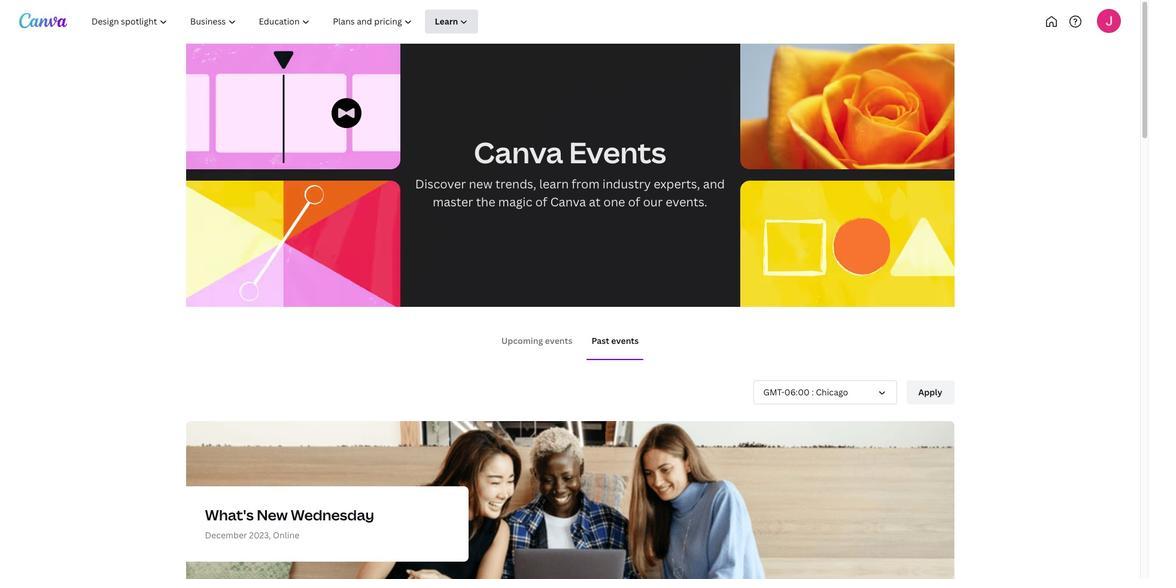 Task type: locate. For each thing, give the bounding box(es) containing it.
2 events from the left
[[611, 335, 639, 346]]

events right past in the bottom right of the page
[[611, 335, 639, 346]]

0 horizontal spatial of
[[535, 194, 548, 210]]

canva up the trends,
[[474, 133, 563, 172]]

of left our
[[628, 194, 640, 210]]

of
[[535, 194, 548, 210], [628, 194, 640, 210]]

0 horizontal spatial events
[[545, 335, 573, 346]]

wednesday
[[291, 505, 374, 525]]

and
[[703, 176, 725, 192]]

events
[[545, 335, 573, 346], [611, 335, 639, 346]]

1 events from the left
[[545, 335, 573, 346]]

online
[[273, 530, 299, 541]]

the
[[476, 194, 496, 210]]

new
[[469, 176, 493, 192]]

canva events discover new trends, learn from industry experts, and master the magic of canva at one of our events.
[[415, 133, 725, 210]]

of down learn
[[535, 194, 548, 210]]

1 horizontal spatial events
[[611, 335, 639, 346]]

discover
[[415, 176, 466, 192]]

past events
[[592, 335, 639, 346]]

canva down learn
[[550, 194, 586, 210]]

events right upcoming
[[545, 335, 573, 346]]

1 horizontal spatial of
[[628, 194, 640, 210]]

canva
[[474, 133, 563, 172], [550, 194, 586, 210]]

learn
[[539, 176, 569, 192]]

magic
[[498, 194, 533, 210]]



Task type: vqa. For each thing, say whether or not it's contained in the screenshot.
Bob Builder icon
no



Task type: describe. For each thing, give the bounding box(es) containing it.
one
[[604, 194, 625, 210]]

gmt-06:00 : chicago
[[764, 387, 848, 398]]

our
[[643, 194, 663, 210]]

gmt-06:00 : chicago button
[[753, 381, 897, 405]]

past
[[592, 335, 609, 346]]

trends,
[[496, 176, 536, 192]]

1 of from the left
[[535, 194, 548, 210]]

new
[[257, 505, 288, 525]]

top level navigation element
[[81, 10, 519, 34]]

events for past events
[[611, 335, 639, 346]]

chicago
[[816, 387, 848, 398]]

events for upcoming events
[[545, 335, 573, 346]]

06:00
[[785, 387, 810, 398]]

december
[[205, 530, 247, 541]]

:
[[812, 387, 814, 398]]

at
[[589, 194, 601, 210]]

what's new wednesday december 2023, online
[[205, 505, 374, 541]]

from
[[572, 176, 600, 192]]

events
[[569, 133, 666, 172]]

upcoming events link
[[501, 335, 573, 346]]

2 of from the left
[[628, 194, 640, 210]]

0 vertical spatial canva
[[474, 133, 563, 172]]

industry
[[603, 176, 651, 192]]

gmt-
[[764, 387, 785, 398]]

upcoming events
[[501, 335, 573, 346]]

2023,
[[249, 530, 271, 541]]

upcoming
[[501, 335, 543, 346]]

1 vertical spatial canva
[[550, 194, 586, 210]]

what's
[[205, 505, 254, 525]]

experts,
[[654, 176, 700, 192]]

master
[[433, 194, 473, 210]]

events.
[[666, 194, 708, 210]]



